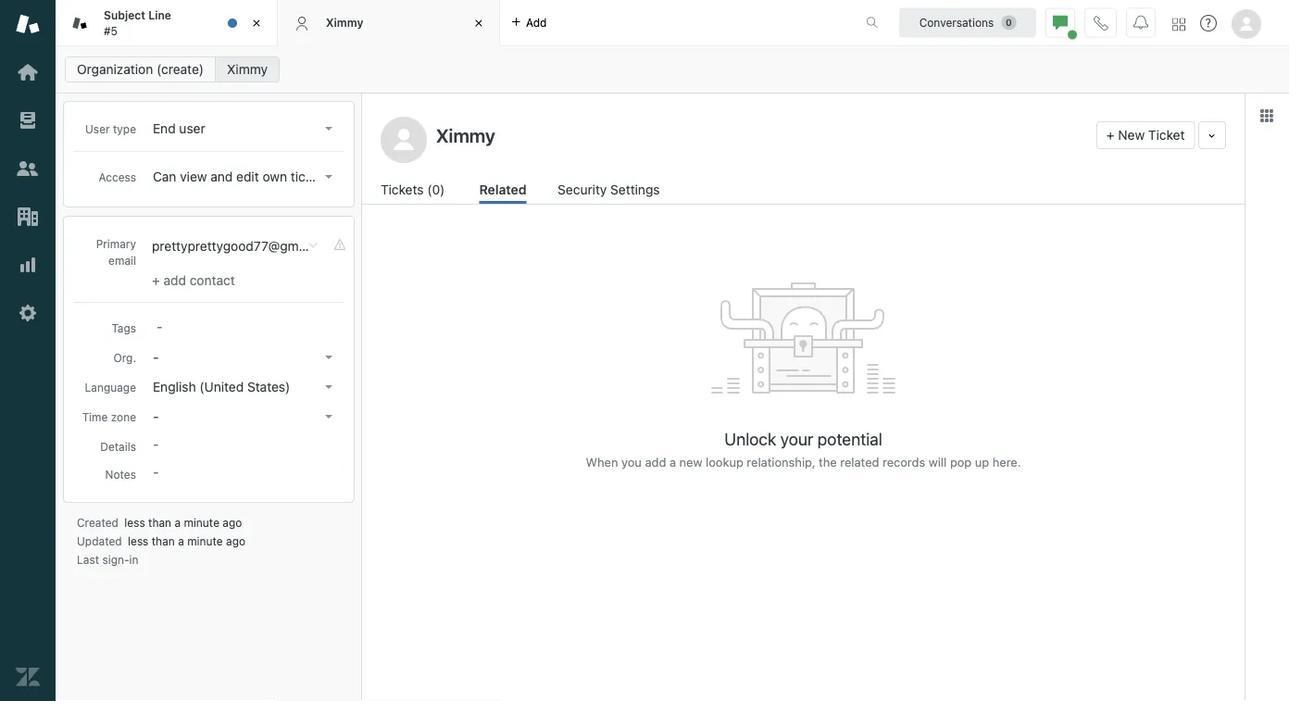 Task type: vqa. For each thing, say whether or not it's contained in the screenshot.
8 min
no



Task type: describe. For each thing, give the bounding box(es) containing it.
records
[[883, 455, 926, 469]]

in
[[129, 553, 139, 566]]

email
[[108, 254, 136, 267]]

- field
[[149, 316, 340, 336]]

- for time zone
[[153, 409, 159, 424]]

0 vertical spatial than
[[148, 516, 171, 529]]

related
[[479, 182, 527, 197]]

created
[[77, 516, 119, 529]]

tabs tab list
[[56, 0, 847, 46]]

contact
[[190, 273, 235, 288]]

arrow down image for english (united states)
[[325, 385, 333, 389]]

user
[[179, 121, 205, 136]]

when
[[586, 455, 618, 469]]

language
[[85, 381, 136, 394]]

english
[[153, 379, 196, 395]]

zone
[[111, 410, 136, 423]]

views image
[[16, 108, 40, 132]]

lookup
[[706, 455, 744, 469]]

+ for + add contact
[[152, 273, 160, 288]]

(united
[[199, 379, 244, 395]]

only
[[334, 169, 359, 184]]

conversations button
[[899, 8, 1037, 38]]

arrow down image for user
[[325, 127, 333, 131]]

tickets
[[381, 182, 424, 197]]

tab containing subject line
[[56, 0, 278, 46]]

close image inside tab
[[247, 14, 266, 32]]

notifications image
[[1134, 15, 1149, 30]]

organization (create)
[[77, 62, 204, 77]]

new
[[1118, 127, 1145, 143]]

1 vertical spatial a
[[175, 516, 181, 529]]

1 vertical spatial minute
[[187, 534, 223, 547]]

end user button
[[147, 116, 340, 142]]

- button for time zone
[[147, 404, 340, 430]]

created less than a minute ago updated less than a minute ago last sign-in
[[77, 516, 246, 566]]

english (united states) button
[[147, 374, 340, 400]]

you
[[622, 455, 642, 469]]

last
[[77, 553, 99, 566]]

close image inside ximmy tab
[[470, 14, 488, 32]]

ximmy link
[[215, 57, 280, 82]]

primary email
[[96, 237, 136, 267]]

security
[[558, 182, 607, 197]]

relationship,
[[747, 455, 816, 469]]

admin image
[[16, 301, 40, 325]]

customers image
[[16, 157, 40, 181]]

own
[[263, 169, 287, 184]]

1 vertical spatial ago
[[226, 534, 246, 547]]

arrow down image inside the - button
[[325, 356, 333, 359]]

arrow down image for view
[[325, 175, 333, 179]]

organizations image
[[16, 205, 40, 229]]

ximmy inside tab
[[326, 16, 363, 29]]

0 vertical spatial ago
[[223, 516, 242, 529]]

your
[[781, 429, 814, 449]]

unlock
[[725, 429, 776, 449]]

potential
[[818, 429, 882, 449]]

0 vertical spatial minute
[[184, 516, 220, 529]]

user type
[[85, 122, 136, 135]]

english (united states)
[[153, 379, 290, 395]]

1 vertical spatial add
[[163, 273, 186, 288]]

(create)
[[157, 62, 204, 77]]

0 vertical spatial less
[[124, 516, 145, 529]]

tags
[[112, 321, 136, 334]]



Task type: locate. For each thing, give the bounding box(es) containing it.
ximmy tab
[[278, 0, 500, 46]]

zendesk products image
[[1173, 18, 1186, 31]]

org.
[[113, 351, 136, 364]]

2 vertical spatial add
[[645, 455, 666, 469]]

0 horizontal spatial ximmy
[[227, 62, 268, 77]]

access
[[99, 170, 136, 183]]

the
[[819, 455, 837, 469]]

1 vertical spatial than
[[152, 534, 175, 547]]

+ left new
[[1107, 127, 1115, 143]]

1 close image from the left
[[247, 14, 266, 32]]

type
[[113, 122, 136, 135]]

a right updated
[[178, 534, 184, 547]]

1 vertical spatial +
[[152, 273, 160, 288]]

can view and edit own tickets only
[[153, 169, 359, 184]]

1 vertical spatial -
[[153, 409, 159, 424]]

arrow down image inside end user button
[[325, 127, 333, 131]]

settings
[[611, 182, 660, 197]]

1 horizontal spatial add
[[526, 16, 547, 29]]

2 arrow down image from the top
[[325, 415, 333, 419]]

0 vertical spatial ximmy
[[326, 16, 363, 29]]

than right updated
[[152, 534, 175, 547]]

1 vertical spatial arrow down image
[[325, 175, 333, 179]]

security settings link
[[558, 180, 665, 204]]

add button
[[500, 0, 558, 45]]

tickets (0) link
[[381, 180, 448, 204]]

get help image
[[1201, 15, 1217, 31]]

- for org.
[[153, 350, 159, 365]]

- button
[[147, 345, 340, 371], [147, 404, 340, 430]]

arrow down image for -
[[325, 415, 333, 419]]

0 vertical spatial +
[[1107, 127, 1115, 143]]

1 - button from the top
[[147, 345, 340, 371]]

add inside 'popup button'
[[526, 16, 547, 29]]

1 horizontal spatial close image
[[470, 14, 488, 32]]

arrow down image down - 'field'
[[325, 356, 333, 359]]

0 vertical spatial arrow down image
[[325, 127, 333, 131]]

0 horizontal spatial +
[[152, 273, 160, 288]]

0 vertical spatial - button
[[147, 345, 340, 371]]

+ add contact
[[152, 273, 235, 288]]

+ inside button
[[1107, 127, 1115, 143]]

0 horizontal spatial add
[[163, 273, 186, 288]]

2 close image from the left
[[470, 14, 488, 32]]

can
[[153, 169, 176, 184]]

main element
[[0, 0, 56, 701]]

view
[[180, 169, 207, 184]]

2 arrow down image from the top
[[325, 175, 333, 179]]

- right zone
[[153, 409, 159, 424]]

3 arrow down image from the top
[[325, 356, 333, 359]]

get started image
[[16, 60, 40, 84]]

security settings
[[558, 182, 660, 197]]

secondary element
[[56, 51, 1289, 88]]

details
[[100, 440, 136, 453]]

less
[[124, 516, 145, 529], [128, 534, 149, 547]]

arrow down image down english (united states) "button"
[[325, 415, 333, 419]]

a inside unlock your potential when you add a new lookup relationship, the related records will pop up here.
[[670, 455, 676, 469]]

0 vertical spatial a
[[670, 455, 676, 469]]

new
[[680, 455, 703, 469]]

0 vertical spatial add
[[526, 16, 547, 29]]

than
[[148, 516, 171, 529], [152, 534, 175, 547]]

a left new
[[670, 455, 676, 469]]

- button for org.
[[147, 345, 340, 371]]

0 vertical spatial arrow down image
[[325, 385, 333, 389]]

minute
[[184, 516, 220, 529], [187, 534, 223, 547]]

than right the created
[[148, 516, 171, 529]]

a right the created
[[175, 516, 181, 529]]

pop
[[950, 455, 972, 469]]

arrow down image inside english (united states) "button"
[[325, 385, 333, 389]]

updated
[[77, 534, 122, 547]]

and
[[211, 169, 233, 184]]

zendesk image
[[16, 665, 40, 689]]

tab
[[56, 0, 278, 46]]

+ left contact
[[152, 273, 160, 288]]

+ new ticket
[[1107, 127, 1185, 143]]

2 vertical spatial arrow down image
[[325, 356, 333, 359]]

subject line #5
[[104, 9, 171, 37]]

time
[[82, 410, 108, 423]]

primary
[[96, 237, 136, 250]]

reporting image
[[16, 253, 40, 277]]

end
[[153, 121, 176, 136]]

prettyprettygood77@gmail.com
[[152, 239, 341, 254]]

0 horizontal spatial close image
[[247, 14, 266, 32]]

subject
[[104, 9, 145, 22]]

1 vertical spatial less
[[128, 534, 149, 547]]

1 horizontal spatial +
[[1107, 127, 1115, 143]]

user
[[85, 122, 110, 135]]

1 arrow down image from the top
[[325, 385, 333, 389]]

+ new ticket button
[[1097, 121, 1195, 149]]

close image left add 'popup button'
[[470, 14, 488, 32]]

notes
[[105, 468, 136, 481]]

ago
[[223, 516, 242, 529], [226, 534, 246, 547]]

edit
[[236, 169, 259, 184]]

tickets
[[291, 169, 330, 184]]

2 horizontal spatial add
[[645, 455, 666, 469]]

button displays agent's chat status as online. image
[[1053, 15, 1068, 30]]

ximmy inside secondary element
[[227, 62, 268, 77]]

here.
[[993, 455, 1021, 469]]

tickets (0)
[[381, 182, 445, 197]]

arrow down image inside the - button
[[325, 415, 333, 419]]

add inside unlock your potential when you add a new lookup relationship, the related records will pop up here.
[[645, 455, 666, 469]]

1 arrow down image from the top
[[325, 127, 333, 131]]

conversations
[[920, 16, 994, 29]]

a
[[670, 455, 676, 469], [175, 516, 181, 529], [178, 534, 184, 547]]

arrow down image up tickets
[[325, 127, 333, 131]]

2 - button from the top
[[147, 404, 340, 430]]

related
[[840, 455, 880, 469]]

0 vertical spatial -
[[153, 350, 159, 365]]

arrow down image
[[325, 127, 333, 131], [325, 175, 333, 179], [325, 356, 333, 359]]

related link
[[479, 180, 527, 204]]

close image up ximmy link
[[247, 14, 266, 32]]

organization (create) button
[[65, 57, 216, 82]]

ximmy
[[326, 16, 363, 29], [227, 62, 268, 77]]

#5
[[104, 24, 118, 37]]

ticket
[[1149, 127, 1185, 143]]

apps image
[[1260, 108, 1275, 123]]

will
[[929, 455, 947, 469]]

line
[[148, 9, 171, 22]]

arrow down image inside can view and edit own tickets only button
[[325, 175, 333, 179]]

+ for + new ticket
[[1107, 127, 1115, 143]]

zendesk support image
[[16, 12, 40, 36]]

can view and edit own tickets only button
[[147, 164, 359, 190]]

None text field
[[431, 121, 1089, 149]]

arrow down image
[[325, 385, 333, 389], [325, 415, 333, 419]]

(0)
[[427, 182, 445, 197]]

2 vertical spatial a
[[178, 534, 184, 547]]

+
[[1107, 127, 1115, 143], [152, 273, 160, 288]]

- button up english (united states) "button"
[[147, 345, 340, 371]]

- right the org. on the bottom left of page
[[153, 350, 159, 365]]

- button down english (united states) "button"
[[147, 404, 340, 430]]

states)
[[247, 379, 290, 395]]

1 vertical spatial arrow down image
[[325, 415, 333, 419]]

up
[[975, 455, 989, 469]]

-
[[153, 350, 159, 365], [153, 409, 159, 424]]

time zone
[[82, 410, 136, 423]]

add
[[526, 16, 547, 29], [163, 273, 186, 288], [645, 455, 666, 469]]

arrow down image left only
[[325, 175, 333, 179]]

arrow down image right states)
[[325, 385, 333, 389]]

organization
[[77, 62, 153, 77]]

1 horizontal spatial ximmy
[[326, 16, 363, 29]]

2 - from the top
[[153, 409, 159, 424]]

unlock your potential when you add a new lookup relationship, the related records will pop up here.
[[586, 429, 1021, 469]]

sign-
[[102, 553, 129, 566]]

close image
[[247, 14, 266, 32], [470, 14, 488, 32]]

1 - from the top
[[153, 350, 159, 365]]

end user
[[153, 121, 205, 136]]

1 vertical spatial - button
[[147, 404, 340, 430]]

1 vertical spatial ximmy
[[227, 62, 268, 77]]



